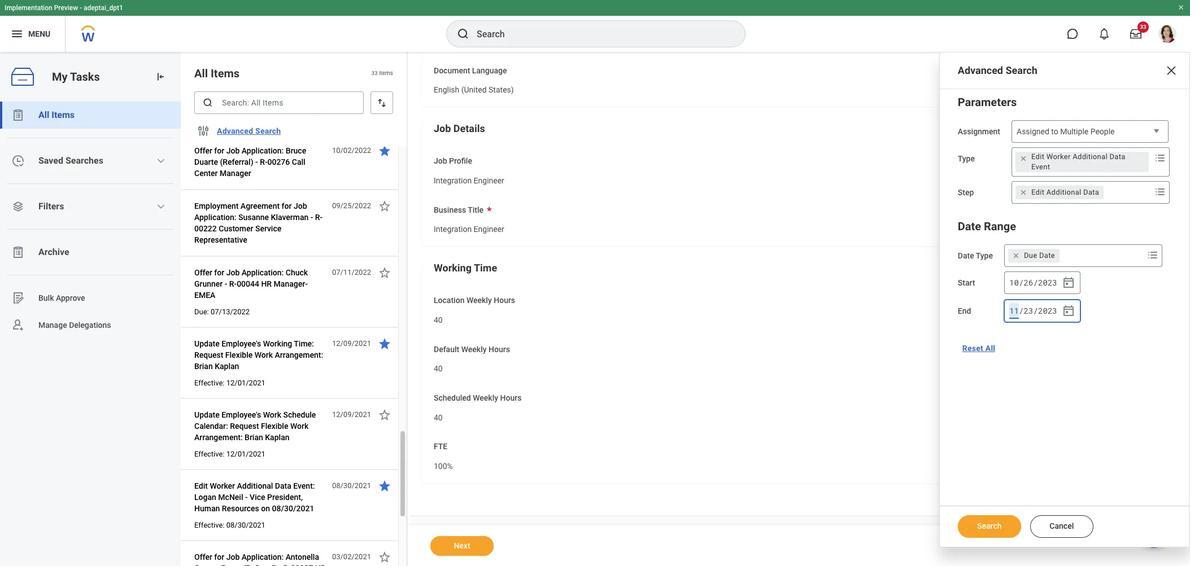 Task type: locate. For each thing, give the bounding box(es) containing it.
r- inside employment agreement for job application: susanne klaverman ‎- r- 00222 customer service representative
[[315, 213, 323, 222]]

cancel button
[[1030, 516, 1094, 538]]

weekly for default
[[461, 345, 487, 354]]

1 vertical spatial worker
[[210, 482, 235, 491]]

working
[[434, 262, 472, 274], [263, 340, 292, 349]]

data inside edit worker additional data event: logan mcneil - vice president, human resources on 08/30/2021
[[275, 482, 291, 491]]

2 40 text field from the top
[[434, 358, 443, 377]]

0 horizontal spatial flexible
[[225, 351, 253, 360]]

2 star image from the top
[[378, 266, 392, 280]]

all items inside 'button'
[[38, 110, 75, 120]]

job inside offer for job application: antonella cesaro perez (referral) ‎- r-00237 h
[[226, 553, 240, 562]]

1 effective: from the top
[[194, 379, 225, 388]]

edit down event
[[1032, 188, 1045, 197]]

additional for edit worker additional data event
[[1073, 153, 1108, 161]]

2 12/01/2021 from the top
[[226, 450, 265, 459]]

integration engineer text field down profile
[[434, 169, 504, 189]]

08/30/2021 down the president,
[[272, 505, 314, 514]]

for inside offer for job application: bruce duarte (referral) ‎- r-00276 call center manager
[[214, 146, 224, 155]]

08/30/2021 right the event:
[[332, 482, 371, 490]]

fte element
[[434, 455, 453, 476]]

integration engineer down title
[[434, 225, 504, 234]]

1 horizontal spatial request
[[230, 422, 259, 431]]

employment agreement for job application: susanne klaverman ‎- r- 00222 customer service representative button
[[194, 199, 326, 247]]

start group
[[1005, 272, 1081, 294]]

antonella
[[286, 553, 319, 562]]

12/09/2021 right the time:
[[332, 340, 371, 348]]

100% text field
[[434, 455, 453, 475]]

update up calendar:
[[194, 411, 220, 420]]

parameters button
[[958, 95, 1017, 109]]

date up start
[[958, 251, 974, 260]]

1 vertical spatial advanced search
[[217, 127, 281, 136]]

for for offer for job application: antonella cesaro perez (referral) ‎- r-00237 h
[[214, 553, 224, 562]]

worker inside edit worker additional data event
[[1047, 153, 1071, 161]]

effective: 12/01/2021 down update employee's working time: request flexible work arrangement: brian kaplan
[[194, 379, 265, 388]]

all up search icon
[[194, 67, 208, 80]]

2 effective: from the top
[[194, 450, 225, 459]]

star image right 07/11/2022
[[378, 266, 392, 280]]

0 vertical spatial offer
[[194, 146, 212, 155]]

advanced inside button
[[217, 127, 253, 136]]

dialog
[[939, 52, 1190, 548]]

default weekly hours
[[434, 345, 510, 354]]

1 effective: 12/01/2021 from the top
[[194, 379, 265, 388]]

40 text field
[[434, 309, 443, 329], [434, 358, 443, 377]]

bulk approve
[[38, 294, 85, 303]]

0 vertical spatial engineer
[[474, 176, 504, 185]]

flexible down schedule
[[261, 422, 288, 431]]

implementation
[[5, 4, 52, 12]]

weekly right scheduled
[[473, 394, 498, 403]]

1 vertical spatial 08/30/2021
[[272, 505, 314, 514]]

date for date range
[[958, 220, 981, 233]]

40 text field
[[434, 407, 443, 426]]

1 vertical spatial working
[[263, 340, 292, 349]]

‎- inside employment agreement for job application: susanne klaverman ‎- r- 00222 customer service representative
[[311, 213, 313, 222]]

document language element
[[434, 78, 514, 99]]

x small image for date type
[[1011, 250, 1022, 262]]

kaplan down 07/13/2022
[[215, 362, 239, 371]]

0 horizontal spatial request
[[194, 351, 223, 360]]

date up "date type"
[[958, 220, 981, 233]]

star image
[[378, 144, 392, 158], [378, 266, 392, 280]]

2 engineer from the top
[[474, 225, 504, 234]]

business title element
[[434, 218, 504, 238]]

2 update from the top
[[194, 411, 220, 420]]

location weekly hours element
[[434, 308, 443, 329]]

0 vertical spatial type
[[958, 154, 975, 163]]

job details
[[434, 123, 485, 135]]

integration engineer text field for title
[[434, 218, 504, 238]]

worker for edit worker additional data event
[[1047, 153, 1071, 161]]

weekly
[[467, 296, 492, 305], [461, 345, 487, 354], [473, 394, 498, 403]]

40 text field down the location
[[434, 309, 443, 329]]

r- inside offer for job application: bruce duarte (referral) ‎- r-00276 call center manager
[[260, 158, 268, 167]]

edit for edit worker additional data event
[[1032, 153, 1045, 161]]

1 12/01/2021 from the top
[[226, 379, 265, 388]]

calendar image
[[1062, 305, 1076, 318]]

dialog containing parameters
[[939, 52, 1190, 548]]

effective: for edit worker additional data event: logan mcneil - vice president, human resources on 08/30/2021
[[194, 521, 225, 530]]

0 vertical spatial brian
[[194, 362, 213, 371]]

40 text field down default
[[434, 358, 443, 377]]

offer inside offer for job application: bruce duarte (referral) ‎- r-00276 call center manager
[[194, 146, 212, 155]]

1 vertical spatial items
[[52, 110, 75, 120]]

1 vertical spatial (referral)
[[243, 564, 277, 567]]

1 vertical spatial type
[[976, 251, 993, 260]]

application: for bruce
[[242, 146, 284, 155]]

12/09/2021 for update employee's working time: request flexible work arrangement: brian kaplan
[[332, 340, 371, 348]]

2 vertical spatial all
[[986, 344, 996, 353]]

request right calendar:
[[230, 422, 259, 431]]

list
[[0, 102, 181, 339]]

1 vertical spatial integration engineer
[[434, 225, 504, 234]]

1 40 text field from the top
[[434, 309, 443, 329]]

application: left antonella
[[242, 553, 284, 562]]

1 vertical spatial data
[[1084, 188, 1100, 197]]

job up perez
[[226, 553, 240, 562]]

all inside 'button'
[[38, 110, 49, 120]]

1 vertical spatial weekly
[[461, 345, 487, 354]]

flexible down 07/13/2022
[[225, 351, 253, 360]]

hr
[[261, 280, 272, 289]]

‎- right "grunner"
[[225, 280, 227, 289]]

all right clipboard image in the left of the page
[[38, 110, 49, 120]]

engineer inside business title element
[[474, 225, 504, 234]]

implementation preview -   adeptai_dpt1
[[5, 4, 123, 12]]

12/01/2021 down update employee's working time: request flexible work arrangement: brian kaplan
[[226, 379, 265, 388]]

2 vertical spatial additional
[[237, 482, 273, 491]]

12/09/2021
[[332, 340, 371, 348], [332, 411, 371, 419]]

profile
[[449, 157, 472, 166]]

40 down the location
[[434, 316, 443, 325]]

employee's inside 'update employee's work schedule calendar: request flexible work arrangement: brian kaplan'
[[222, 411, 261, 420]]

00276
[[268, 158, 290, 167]]

1 vertical spatial all
[[38, 110, 49, 120]]

0 vertical spatial items
[[211, 67, 240, 80]]

advanced up parameters "button"
[[958, 64, 1003, 76]]

0 vertical spatial advanced search
[[958, 64, 1038, 76]]

date right due
[[1040, 251, 1055, 260]]

additional up vice
[[237, 482, 273, 491]]

1 vertical spatial search
[[255, 127, 281, 136]]

(referral) inside offer for job application: bruce duarte (referral) ‎- r-00276 call center manager
[[220, 158, 253, 167]]

data down people
[[1110, 153, 1126, 161]]

star image for 10/02/2022
[[378, 144, 392, 158]]

my tasks
[[52, 70, 100, 83]]

2023 right 26
[[1039, 277, 1058, 288]]

job up 00044
[[226, 268, 240, 277]]

1 vertical spatial update
[[194, 411, 220, 420]]

0 vertical spatial advanced
[[958, 64, 1003, 76]]

1 vertical spatial 40 text field
[[434, 358, 443, 377]]

(referral) up manager
[[220, 158, 253, 167]]

service
[[255, 224, 282, 233]]

0 horizontal spatial brian
[[194, 362, 213, 371]]

update inside 'update employee's work schedule calendar: request flexible work arrangement: brian kaplan'
[[194, 411, 220, 420]]

for for offer for job application: bruce duarte (referral) ‎- r-00276 call center manager
[[214, 146, 224, 155]]

23
[[1024, 305, 1034, 316]]

1 vertical spatial advanced
[[217, 127, 253, 136]]

update down 'due:'
[[194, 340, 220, 349]]

2 effective: 12/01/2021 from the top
[[194, 450, 265, 459]]

type down "date range" on the top of page
[[976, 251, 993, 260]]

effective:
[[194, 379, 225, 388], [194, 450, 225, 459], [194, 521, 225, 530]]

x small image
[[1018, 187, 1029, 198], [1011, 250, 1022, 262]]

logan
[[194, 493, 216, 502]]

x image
[[1165, 64, 1179, 77]]

2023 inside end group
[[1039, 305, 1058, 316]]

additional down assigned to multiple people popup button
[[1073, 153, 1108, 161]]

0 horizontal spatial search
[[255, 127, 281, 136]]

edit up event
[[1032, 153, 1045, 161]]

- left vice
[[245, 493, 248, 502]]

0 vertical spatial prompts image
[[1154, 151, 1167, 165]]

offer inside offer for job application: antonella cesaro perez (referral) ‎- r-00237 h
[[194, 553, 212, 562]]

implementation preview -   adeptai_dpt1 banner
[[0, 0, 1190, 52]]

0 vertical spatial update
[[194, 340, 220, 349]]

employee's inside update employee's working time: request flexible work arrangement: brian kaplan
[[222, 340, 261, 349]]

all right the reset on the bottom right
[[986, 344, 996, 353]]

0 horizontal spatial arrangement:
[[194, 433, 243, 442]]

edit inside edit worker additional data event
[[1032, 153, 1045, 161]]

2 star image from the top
[[378, 337, 392, 351]]

1 star image from the top
[[378, 144, 392, 158]]

/
[[1019, 277, 1024, 288], [1034, 277, 1038, 288], [1019, 305, 1024, 316], [1034, 305, 1038, 316]]

integration engineer text field for profile
[[434, 169, 504, 189]]

Integration Engineer text field
[[434, 169, 504, 189], [434, 218, 504, 238]]

time:
[[294, 340, 314, 349]]

location
[[434, 296, 465, 305]]

1 horizontal spatial kaplan
[[265, 433, 290, 442]]

type down assignment
[[958, 154, 975, 163]]

integration inside job profile element
[[434, 176, 472, 185]]

1 vertical spatial offer
[[194, 268, 212, 277]]

08/30/2021 down resources
[[226, 521, 265, 530]]

40 for scheduled weekly hours
[[434, 413, 443, 422]]

hours for scheduled weekly hours
[[500, 394, 522, 403]]

advanced right the configure image
[[217, 127, 253, 136]]

2 integration from the top
[[434, 225, 472, 234]]

job up manager
[[226, 146, 240, 155]]

date for date type
[[958, 251, 974, 260]]

1 employee's from the top
[[222, 340, 261, 349]]

start
[[958, 279, 975, 288]]

0 vertical spatial 2023
[[1039, 277, 1058, 288]]

edit additional data
[[1032, 188, 1100, 197]]

1 update from the top
[[194, 340, 220, 349]]

0 vertical spatial 08/30/2021
[[332, 482, 371, 490]]

edit worker additional data event element
[[1032, 152, 1145, 172]]

update inside update employee's working time: request flexible work arrangement: brian kaplan
[[194, 340, 220, 349]]

all items right clipboard image in the left of the page
[[38, 110, 75, 120]]

edit up logan
[[194, 482, 208, 491]]

integration down job profile
[[434, 176, 472, 185]]

x small image inside due date, press delete to clear value. "option"
[[1011, 250, 1022, 262]]

my tasks element
[[0, 52, 181, 567]]

effective: 08/30/2021
[[194, 521, 265, 530]]

request down 'due:'
[[194, 351, 223, 360]]

- right preview
[[80, 4, 82, 12]]

1 vertical spatial brian
[[245, 433, 263, 442]]

0 horizontal spatial data
[[275, 482, 291, 491]]

application: down the employment
[[194, 213, 236, 222]]

arrangement: inside update employee's working time: request flexible work arrangement: brian kaplan
[[275, 351, 323, 360]]

job up klaverman at the top left
[[294, 202, 307, 211]]

engineer down title
[[474, 225, 504, 234]]

calendar image
[[1062, 276, 1076, 290]]

1 horizontal spatial brian
[[245, 433, 263, 442]]

tasks
[[70, 70, 100, 83]]

for up perez
[[214, 553, 224, 562]]

assignment
[[958, 127, 1001, 136]]

items down my
[[52, 110, 75, 120]]

default weekly hours element
[[434, 357, 443, 378]]

0 vertical spatial 40
[[434, 316, 443, 325]]

human
[[194, 505, 220, 514]]

default
[[434, 345, 459, 354]]

0 vertical spatial arrangement:
[[275, 351, 323, 360]]

0 vertical spatial effective: 12/01/2021
[[194, 379, 265, 388]]

3 40 from the top
[[434, 413, 443, 422]]

1 integration engineer text field from the top
[[434, 169, 504, 189]]

representative
[[194, 236, 247, 245]]

0 vertical spatial employee's
[[222, 340, 261, 349]]

advanced search up offer for job application: bruce duarte (referral) ‎- r-00276 call center manager
[[217, 127, 281, 136]]

application: up 00276
[[242, 146, 284, 155]]

1 integration from the top
[[434, 176, 472, 185]]

emea
[[194, 291, 215, 300]]

offer for job application: chuck grunner ‎- r-00044 hr manager- emea
[[194, 268, 308, 300]]

1 vertical spatial engineer
[[474, 225, 504, 234]]

12/01/2021 for brian
[[226, 450, 265, 459]]

2 2023 from the top
[[1039, 305, 1058, 316]]

12/01/2021
[[226, 379, 265, 388], [226, 450, 265, 459]]

additional down edit worker additional data event
[[1047, 188, 1082, 197]]

0 horizontal spatial 08/30/2021
[[226, 521, 265, 530]]

3 offer from the top
[[194, 553, 212, 562]]

40 for location weekly hours
[[434, 316, 443, 325]]

integration engineer text field down title
[[434, 218, 504, 238]]

profile logan mcneil element
[[1152, 21, 1184, 46]]

1 vertical spatial employee's
[[222, 411, 261, 420]]

advanced search up parameters "button"
[[958, 64, 1038, 76]]

engineer up title
[[474, 176, 504, 185]]

items inside 'button'
[[52, 110, 75, 120]]

0 vertical spatial all items
[[194, 67, 240, 80]]

klaverman
[[271, 213, 309, 222]]

1 offer from the top
[[194, 146, 212, 155]]

0 horizontal spatial items
[[52, 110, 75, 120]]

1 vertical spatial 12/01/2021
[[226, 450, 265, 459]]

job
[[434, 123, 451, 135], [226, 146, 240, 155], [434, 157, 447, 166], [294, 202, 307, 211], [226, 268, 240, 277], [226, 553, 240, 562]]

edit
[[1032, 153, 1045, 161], [1032, 188, 1045, 197], [194, 482, 208, 491]]

offer up duarte
[[194, 146, 212, 155]]

0 vertical spatial integration engineer text field
[[434, 169, 504, 189]]

‎- left 00276
[[255, 158, 258, 167]]

2 40 from the top
[[434, 365, 443, 374]]

prompts image
[[1154, 185, 1167, 199]]

0 vertical spatial x small image
[[1018, 187, 1029, 198]]

inbox large image
[[1131, 28, 1142, 40]]

edit additional data element
[[1032, 188, 1100, 198]]

flexible
[[225, 351, 253, 360], [261, 422, 288, 431]]

2 12/09/2021 from the top
[[332, 411, 371, 419]]

kaplan down schedule
[[265, 433, 290, 442]]

40 down scheduled
[[434, 413, 443, 422]]

x small image down x small icon
[[1018, 187, 1029, 198]]

offer for job application: antonella cesaro perez (referral) ‎- r-00237 h
[[194, 553, 326, 567]]

application: inside 'offer for job application: chuck grunner ‎- r-00044 hr manager- emea'
[[242, 268, 284, 277]]

employee's up calendar:
[[222, 411, 261, 420]]

data
[[1110, 153, 1126, 161], [1084, 188, 1100, 197], [275, 482, 291, 491]]

08/30/2021
[[332, 482, 371, 490], [272, 505, 314, 514], [226, 521, 265, 530]]

effective: down human
[[194, 521, 225, 530]]

for for offer for job application: chuck grunner ‎- r-00044 hr manager- emea
[[214, 268, 224, 277]]

/ right 10
[[1019, 277, 1024, 288]]

2 employee's from the top
[[222, 411, 261, 420]]

0 vertical spatial (referral)
[[220, 158, 253, 167]]

star image right 10/02/2022
[[378, 144, 392, 158]]

for inside 'offer for job application: chuck grunner ‎- r-00044 hr manager- emea'
[[214, 268, 224, 277]]

0 vertical spatial worker
[[1047, 153, 1071, 161]]

2 horizontal spatial 08/30/2021
[[332, 482, 371, 490]]

0 vertical spatial effective:
[[194, 379, 225, 388]]

bulk approve link
[[0, 285, 181, 312]]

11
[[1010, 305, 1019, 316]]

job inside 'offer for job application: chuck grunner ‎- r-00044 hr manager- emea'
[[226, 268, 240, 277]]

for up duarte
[[214, 146, 224, 155]]

1 integration engineer from the top
[[434, 176, 504, 185]]

2 vertical spatial search
[[977, 522, 1002, 531]]

effective: down calendar:
[[194, 450, 225, 459]]

application: inside offer for job application: antonella cesaro perez (referral) ‎- r-00237 h
[[242, 553, 284, 562]]

40 down default
[[434, 365, 443, 374]]

1 vertical spatial arrangement:
[[194, 433, 243, 442]]

weekly for scheduled
[[473, 394, 498, 403]]

flexible inside 'update employee's work schedule calendar: request flexible work arrangement: brian kaplan'
[[261, 422, 288, 431]]

weekly right the location
[[467, 296, 492, 305]]

3 effective: from the top
[[194, 521, 225, 530]]

due date, press delete to clear value. option
[[1008, 249, 1060, 263]]

preview
[[54, 4, 78, 12]]

‎-
[[255, 158, 258, 167], [311, 213, 313, 222], [225, 280, 227, 289], [279, 564, 281, 567]]

application: inside offer for job application: bruce duarte (referral) ‎- r-00276 call center manager
[[242, 146, 284, 155]]

working time element
[[421, 252, 1171, 484]]

worker up event
[[1047, 153, 1071, 161]]

edit inside edit worker additional data event: logan mcneil - vice president, human resources on 08/30/2021
[[194, 482, 208, 491]]

(referral)
[[220, 158, 253, 167], [243, 564, 277, 567]]

4 star image from the top
[[378, 480, 392, 493]]

10
[[1010, 277, 1019, 288]]

2023 right 23
[[1039, 305, 1058, 316]]

x small image left due
[[1011, 250, 1022, 262]]

fte
[[434, 443, 448, 452]]

employee's for request
[[222, 411, 261, 420]]

0 vertical spatial edit
[[1032, 153, 1045, 161]]

1 horizontal spatial -
[[245, 493, 248, 502]]

2 offer from the top
[[194, 268, 212, 277]]

edit image
[[1144, 154, 1155, 165]]

integration down business
[[434, 225, 472, 234]]

job profile element
[[434, 169, 504, 190]]

work
[[255, 351, 273, 360], [263, 411, 281, 420], [290, 422, 309, 431]]

data up the president,
[[275, 482, 291, 491]]

1 horizontal spatial flexible
[[261, 422, 288, 431]]

star image for update employee's work schedule calendar: request flexible work arrangement: brian kaplan
[[378, 408, 392, 422]]

1 horizontal spatial all items
[[194, 67, 240, 80]]

integration engineer
[[434, 176, 504, 185], [434, 225, 504, 234]]

1 vertical spatial flexible
[[261, 422, 288, 431]]

08/30/2021 inside edit worker additional data event: logan mcneil - vice president, human resources on 08/30/2021
[[272, 505, 314, 514]]

0 vertical spatial hours
[[494, 296, 515, 305]]

arrangement: down the time:
[[275, 351, 323, 360]]

2 vertical spatial data
[[275, 482, 291, 491]]

bruce
[[286, 146, 306, 155]]

1 40 from the top
[[434, 316, 443, 325]]

all inside item list 'element'
[[194, 67, 208, 80]]

x small image inside edit additional data, press delete to clear value. option
[[1018, 187, 1029, 198]]

type inside parameters group
[[958, 154, 975, 163]]

0 vertical spatial working
[[434, 262, 472, 274]]

1 vertical spatial hours
[[489, 345, 510, 354]]

12/09/2021 for update employee's work schedule calendar: request flexible work arrangement: brian kaplan
[[332, 411, 371, 419]]

1 vertical spatial 2023
[[1039, 305, 1058, 316]]

offer up "grunner"
[[194, 268, 212, 277]]

manager
[[220, 169, 251, 178]]

1 12/09/2021 from the top
[[332, 340, 371, 348]]

update for update employee's working time: request flexible work arrangement: brian kaplan
[[194, 340, 220, 349]]

0 vertical spatial all
[[194, 67, 208, 80]]

1 horizontal spatial type
[[976, 251, 993, 260]]

working left the time:
[[263, 340, 292, 349]]

items inside item list 'element'
[[211, 67, 240, 80]]

prompts image
[[1154, 151, 1167, 165], [1146, 249, 1160, 262]]

work inside update employee's working time: request flexible work arrangement: brian kaplan
[[255, 351, 273, 360]]

all items up search icon
[[194, 67, 240, 80]]

items
[[211, 67, 240, 80], [52, 110, 75, 120]]

job profile
[[434, 157, 472, 166]]

engineer for profile
[[474, 176, 504, 185]]

1 horizontal spatial 08/30/2021
[[272, 505, 314, 514]]

items up search icon
[[211, 67, 240, 80]]

1 horizontal spatial all
[[194, 67, 208, 80]]

2 integration engineer text field from the top
[[434, 218, 504, 238]]

job inside offer for job application: bruce duarte (referral) ‎- r-00276 call center manager
[[226, 146, 240, 155]]

1 vertical spatial -
[[245, 493, 248, 502]]

1 vertical spatial effective: 12/01/2021
[[194, 450, 265, 459]]

2 vertical spatial 40
[[434, 413, 443, 422]]

1 vertical spatial all items
[[38, 110, 75, 120]]

1 horizontal spatial data
[[1084, 188, 1100, 197]]

prompts image for date type
[[1146, 249, 1160, 262]]

2023 for 11 / 23 / 2023
[[1039, 305, 1058, 316]]

all items
[[194, 67, 240, 80], [38, 110, 75, 120]]

worker inside edit worker additional data event: logan mcneil - vice president, human resources on 08/30/2021
[[210, 482, 235, 491]]

type
[[958, 154, 975, 163], [976, 251, 993, 260]]

1 vertical spatial integration engineer text field
[[434, 218, 504, 238]]

effective: 12/01/2021
[[194, 379, 265, 388], [194, 450, 265, 459]]

0 horizontal spatial all
[[38, 110, 49, 120]]

star image for edit worker additional data event: logan mcneil - vice president, human resources on 08/30/2021
[[378, 480, 392, 493]]

items
[[379, 70, 393, 76]]

additional inside edit worker additional data event
[[1073, 153, 1108, 161]]

2 integration engineer from the top
[[434, 225, 504, 234]]

0 vertical spatial data
[[1110, 153, 1126, 161]]

advanced search
[[958, 64, 1038, 76], [217, 127, 281, 136]]

effective: 12/01/2021 down calendar:
[[194, 450, 265, 459]]

100%
[[434, 462, 453, 471]]

time
[[474, 262, 497, 274]]

for up "grunner"
[[214, 268, 224, 277]]

0 vertical spatial flexible
[[225, 351, 253, 360]]

1 2023 from the top
[[1039, 277, 1058, 288]]

0 vertical spatial additional
[[1073, 153, 1108, 161]]

1 horizontal spatial advanced
[[958, 64, 1003, 76]]

0 horizontal spatial -
[[80, 4, 82, 12]]

integration for job
[[434, 176, 472, 185]]

parameters
[[958, 95, 1017, 109]]

1 engineer from the top
[[474, 176, 504, 185]]

2 vertical spatial edit
[[194, 482, 208, 491]]

scheduled weekly hours
[[434, 394, 522, 403]]

r-
[[260, 158, 268, 167], [315, 213, 323, 222], [229, 280, 237, 289], [283, 564, 291, 567]]

brian inside 'update employee's work schedule calendar: request flexible work arrangement: brian kaplan'
[[245, 433, 263, 442]]

star image
[[378, 199, 392, 213], [378, 337, 392, 351], [378, 408, 392, 422], [378, 480, 392, 493], [378, 551, 392, 564]]

0 horizontal spatial advanced search
[[217, 127, 281, 136]]

0 horizontal spatial all items
[[38, 110, 75, 120]]

‎- left 00237
[[279, 564, 281, 567]]

employee's down 07/13/2022
[[222, 340, 261, 349]]

effective: 12/01/2021 for kaplan
[[194, 379, 265, 388]]

edit worker additional data event
[[1032, 153, 1126, 171]]

manage
[[38, 321, 67, 330]]

advanced search button
[[212, 120, 285, 142]]

type inside date range group
[[976, 251, 993, 260]]

application: up the hr
[[242, 268, 284, 277]]

-
[[80, 4, 82, 12], [245, 493, 248, 502]]

2 vertical spatial hours
[[500, 394, 522, 403]]

offer inside 'offer for job application: chuck grunner ‎- r-00044 hr manager- emea'
[[194, 268, 212, 277]]

details
[[454, 123, 485, 135]]

12/01/2021 for kaplan
[[226, 379, 265, 388]]

1 vertical spatial star image
[[378, 266, 392, 280]]

2023
[[1039, 277, 1058, 288], [1039, 305, 1058, 316]]

integration engineer down profile
[[434, 176, 504, 185]]

end group
[[1005, 300, 1081, 323]]

/ right 11
[[1019, 305, 1024, 316]]

0 vertical spatial 40 text field
[[434, 309, 443, 329]]

for up klaverman at the top left
[[282, 202, 292, 211]]

2 horizontal spatial all
[[986, 344, 996, 353]]

effective: up calendar:
[[194, 379, 225, 388]]

0 vertical spatial request
[[194, 351, 223, 360]]

2023 inside start group
[[1039, 277, 1058, 288]]

data inside edit worker additional data event
[[1110, 153, 1126, 161]]

12/01/2021 down 'update employee's work schedule calendar: request flexible work arrangement: brian kaplan'
[[226, 450, 265, 459]]

engineer inside job profile element
[[474, 176, 504, 185]]

worker up mcneil
[[210, 482, 235, 491]]

0 horizontal spatial type
[[958, 154, 975, 163]]

0 horizontal spatial advanced
[[217, 127, 253, 136]]

(referral) right perez
[[243, 564, 277, 567]]

offer up cesaro
[[194, 553, 212, 562]]

2 horizontal spatial search
[[1006, 64, 1038, 76]]

for inside offer for job application: antonella cesaro perez (referral) ‎- r-00237 h
[[214, 553, 224, 562]]

arrangement: down calendar:
[[194, 433, 243, 442]]

0 horizontal spatial worker
[[210, 482, 235, 491]]

configure image
[[197, 124, 210, 138]]

3 star image from the top
[[378, 408, 392, 422]]

additional inside edit worker additional data event: logan mcneil - vice president, human resources on 08/30/2021
[[237, 482, 273, 491]]

integration inside business title element
[[434, 225, 472, 234]]

12/09/2021 right schedule
[[332, 411, 371, 419]]

2 vertical spatial effective:
[[194, 521, 225, 530]]



Task type: describe. For each thing, give the bounding box(es) containing it.
‎- inside offer for job application: antonella cesaro perez (referral) ‎- r-00237 h
[[279, 564, 281, 567]]

search image
[[202, 97, 214, 108]]

kaplan inside 'update employee's work schedule calendar: request flexible work arrangement: brian kaplan'
[[265, 433, 290, 442]]

1 horizontal spatial advanced search
[[958, 64, 1038, 76]]

transformation import image
[[155, 71, 166, 82]]

search inside item list 'element'
[[255, 127, 281, 136]]

to
[[1052, 127, 1059, 136]]

x small image
[[1018, 153, 1029, 164]]

10/02/2022
[[332, 146, 371, 155]]

hours for default weekly hours
[[489, 345, 510, 354]]

job details element
[[421, 113, 1171, 246]]

‎- inside offer for job application: bruce duarte (referral) ‎- r-00276 call center manager
[[255, 158, 258, 167]]

employment
[[194, 202, 239, 211]]

0 vertical spatial search
[[1006, 64, 1038, 76]]

approve
[[56, 294, 85, 303]]

data for edit worker additional data event: logan mcneil - vice president, human resources on 08/30/2021
[[275, 482, 291, 491]]

effective: 12/01/2021 for brian
[[194, 450, 265, 459]]

schedule
[[283, 411, 316, 420]]

item list element
[[181, 52, 408, 567]]

grunner
[[194, 280, 223, 289]]

33
[[371, 70, 378, 76]]

Search: All Items text field
[[194, 92, 364, 114]]

notifications large image
[[1099, 28, 1110, 40]]

worker for edit worker additional data event: logan mcneil - vice president, human resources on 08/30/2021
[[210, 482, 235, 491]]

language
[[472, 66, 507, 75]]

search button
[[958, 516, 1021, 538]]

application: for chuck
[[242, 268, 284, 277]]

effective: for update employee's work schedule calendar: request flexible work arrangement: brian kaplan
[[194, 450, 225, 459]]

- inside banner
[[80, 4, 82, 12]]

multiple
[[1061, 127, 1089, 136]]

edit for edit additional data
[[1032, 188, 1045, 197]]

integration engineer for title
[[434, 225, 504, 234]]

parameters group
[[958, 93, 1172, 204]]

people
[[1091, 127, 1115, 136]]

my
[[52, 70, 68, 83]]

33 items
[[371, 70, 393, 76]]

07/13/2022
[[211, 308, 250, 316]]

- inside edit worker additional data event: logan mcneil - vice president, human resources on 08/30/2021
[[245, 493, 248, 502]]

03/02/2021
[[332, 553, 371, 562]]

event:
[[293, 482, 315, 491]]

due date element
[[1024, 251, 1055, 261]]

president,
[[267, 493, 303, 502]]

susanne
[[238, 213, 269, 222]]

working time
[[434, 262, 497, 274]]

clipboard image
[[11, 108, 25, 122]]

update for update employee's work schedule calendar: request flexible work arrangement: brian kaplan
[[194, 411, 220, 420]]

offer for job application: bruce duarte (referral) ‎- r-00276 call center manager button
[[194, 144, 326, 180]]

English (United States) text field
[[434, 79, 514, 98]]

document language
[[434, 66, 507, 75]]

date range group
[[958, 218, 1172, 324]]

call
[[292, 158, 305, 167]]

26
[[1024, 277, 1034, 288]]

kaplan inside update employee's working time: request flexible work arrangement: brian kaplan
[[215, 362, 239, 371]]

all inside button
[[986, 344, 996, 353]]

offer for offer for job application: antonella cesaro perez (referral) ‎- r-00237 h
[[194, 553, 212, 562]]

/ right 23
[[1034, 305, 1038, 316]]

request inside update employee's working time: request flexible work arrangement: brian kaplan
[[194, 351, 223, 360]]

5 star image from the top
[[378, 551, 392, 564]]

assigned
[[1017, 127, 1050, 136]]

manage delegations
[[38, 321, 111, 330]]

request inside 'update employee's work schedule calendar: request flexible work arrangement: brian kaplan'
[[230, 422, 259, 431]]

cesaro
[[194, 564, 219, 567]]

center
[[194, 169, 218, 178]]

due date
[[1024, 251, 1055, 260]]

prompts image for type
[[1154, 151, 1167, 165]]

update employee's working time: request flexible work arrangement: brian kaplan
[[194, 340, 323, 371]]

offer for offer for job application: chuck grunner ‎- r-00044 hr manager- emea
[[194, 268, 212, 277]]

step
[[958, 188, 974, 197]]

edit worker additional data event: logan mcneil - vice president, human resources on 08/30/2021
[[194, 482, 315, 514]]

10 / 26 / 2023
[[1010, 277, 1058, 288]]

assigned to multiple people button
[[1012, 120, 1169, 144]]

offer for job application: bruce duarte (referral) ‎- r-00276 call center manager
[[194, 146, 306, 178]]

scheduled weekly hours element
[[434, 406, 443, 427]]

job left details
[[434, 123, 451, 135]]

(united
[[461, 86, 487, 95]]

chuck
[[286, 268, 308, 277]]

document
[[434, 66, 470, 75]]

agreement
[[241, 202, 280, 211]]

due: 07/13/2022
[[194, 308, 250, 316]]

range
[[984, 220, 1016, 233]]

job inside employment agreement for job application: susanne klaverman ‎- r- 00222 customer service representative
[[294, 202, 307, 211]]

employment agreement for job application: susanne klaverman ‎- r- 00222 customer service representative
[[194, 202, 323, 245]]

states)
[[489, 86, 514, 95]]

date type
[[958, 251, 993, 260]]

all items inside item list 'element'
[[194, 67, 240, 80]]

/ right 26
[[1034, 277, 1038, 288]]

calendar:
[[194, 422, 228, 431]]

edit for edit worker additional data event: logan mcneil - vice president, human resources on 08/30/2021
[[194, 482, 208, 491]]

user plus image
[[11, 319, 25, 332]]

manage delegations link
[[0, 312, 181, 339]]

mcneil
[[218, 493, 243, 502]]

edit additional data, press delete to clear value. option
[[1016, 186, 1104, 199]]

edit worker additional data event, press delete to clear value. option
[[1016, 152, 1149, 172]]

update employee's work schedule calendar: request flexible work arrangement: brian kaplan button
[[194, 408, 326, 445]]

business title
[[434, 205, 484, 214]]

resources
[[222, 505, 259, 514]]

star image for due: 07/13/2022
[[378, 266, 392, 280]]

hours for location weekly hours
[[494, 296, 515, 305]]

search image
[[457, 27, 470, 41]]

clipboard image
[[11, 246, 25, 259]]

duarte
[[194, 158, 218, 167]]

flexible inside update employee's working time: request flexible work arrangement: brian kaplan
[[225, 351, 253, 360]]

edit worker additional data event: logan mcneil - vice president, human resources on 08/30/2021 button
[[194, 480, 326, 516]]

07/11/2022
[[332, 268, 371, 277]]

rename image
[[11, 292, 25, 305]]

star image for update employee's working time: request flexible work arrangement: brian kaplan
[[378, 337, 392, 351]]

‎- inside 'offer for job application: chuck grunner ‎- r-00044 hr manager- emea'
[[225, 280, 227, 289]]

vice
[[250, 493, 265, 502]]

00222
[[194, 224, 217, 233]]

delegations
[[69, 321, 111, 330]]

integration engineer for profile
[[434, 176, 504, 185]]

engineer for title
[[474, 225, 504, 234]]

weekly for location
[[467, 296, 492, 305]]

advanced search inside button
[[217, 127, 281, 136]]

2 vertical spatial 08/30/2021
[[226, 521, 265, 530]]

2023 for 10 / 26 / 2023
[[1039, 277, 1058, 288]]

location weekly hours
[[434, 296, 515, 305]]

effective: for update employee's working time: request flexible work arrangement: brian kaplan
[[194, 379, 225, 388]]

job left profile
[[434, 157, 447, 166]]

manager-
[[274, 280, 308, 289]]

additional for edit worker additional data event: logan mcneil - vice president, human resources on 08/30/2021
[[237, 482, 273, 491]]

archive
[[38, 247, 69, 258]]

40 for default weekly hours
[[434, 365, 443, 374]]

working inside working time element
[[434, 262, 472, 274]]

data for edit worker additional data event
[[1110, 153, 1126, 161]]

for inside employment agreement for job application: susanne klaverman ‎- r- 00222 customer service representative
[[282, 202, 292, 211]]

arrangement: inside 'update employee's work schedule calendar: request flexible work arrangement: brian kaplan'
[[194, 433, 243, 442]]

application: inside employment agreement for job application: susanne klaverman ‎- r- 00222 customer service representative
[[194, 213, 236, 222]]

reset all button
[[958, 337, 1000, 360]]

r- inside 'offer for job application: chuck grunner ‎- r-00044 hr manager- emea'
[[229, 280, 237, 289]]

(referral) inside offer for job application: antonella cesaro perez (referral) ‎- r-00237 h
[[243, 564, 277, 567]]

x small image for step
[[1018, 187, 1029, 198]]

1 vertical spatial additional
[[1047, 188, 1082, 197]]

all items button
[[0, 102, 181, 129]]

1 horizontal spatial search
[[977, 522, 1002, 531]]

list containing all items
[[0, 102, 181, 339]]

00237
[[291, 564, 313, 567]]

2 vertical spatial work
[[290, 422, 309, 431]]

end
[[958, 307, 971, 316]]

due
[[1024, 251, 1038, 260]]

application: for antonella
[[242, 553, 284, 562]]

on
[[261, 505, 270, 514]]

update employee's working time: request flexible work arrangement: brian kaplan button
[[194, 337, 326, 373]]

adeptai_dpt1
[[84, 4, 123, 12]]

customer
[[219, 224, 253, 233]]

40 text field for location weekly hours
[[434, 309, 443, 329]]

date inside "option"
[[1040, 251, 1055, 260]]

40 text field for default weekly hours
[[434, 358, 443, 377]]

09/25/2022
[[332, 202, 371, 210]]

integration for business
[[434, 225, 472, 234]]

offer for offer for job application: bruce duarte (referral) ‎- r-00276 call center manager
[[194, 146, 212, 155]]

1 star image from the top
[[378, 199, 392, 213]]

working inside update employee's working time: request flexible work arrangement: brian kaplan
[[263, 340, 292, 349]]

00044
[[237, 280, 259, 289]]

r- inside offer for job application: antonella cesaro perez (referral) ‎- r-00237 h
[[283, 564, 291, 567]]

1 vertical spatial work
[[263, 411, 281, 420]]

brian inside update employee's working time: request flexible work arrangement: brian kaplan
[[194, 362, 213, 371]]

offer for job application: antonella cesaro perez (referral) ‎- r-00237 h button
[[194, 551, 326, 567]]

assigned to multiple people
[[1017, 127, 1115, 136]]

close environment banner image
[[1178, 4, 1185, 11]]

offer for job application: chuck grunner ‎- r-00044 hr manager- emea button
[[194, 266, 326, 302]]

archive button
[[0, 239, 181, 266]]

employee's for flexible
[[222, 340, 261, 349]]

date range
[[958, 220, 1016, 233]]

event
[[1032, 163, 1051, 171]]



Task type: vqa. For each thing, say whether or not it's contained in the screenshot.
"ADVANCED SEARCH" button
yes



